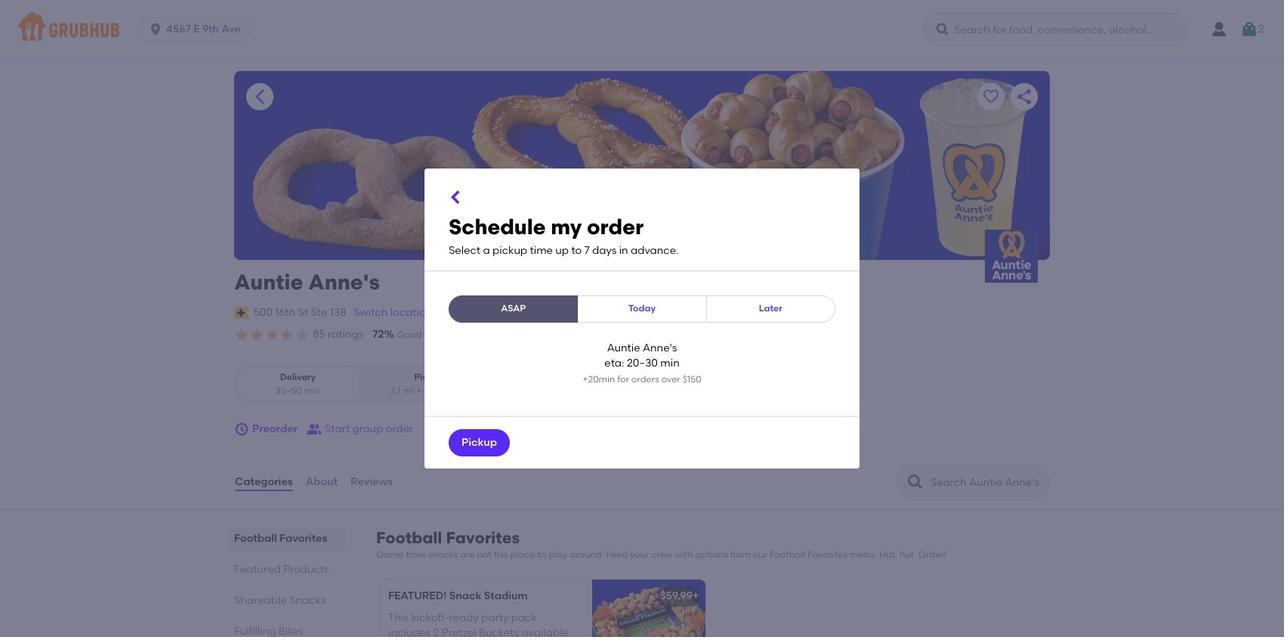 Task type: describe. For each thing, give the bounding box(es) containing it.
4567 e 9th ave
[[166, 23, 241, 36]]

hut.
[[900, 549, 917, 560]]

to inside football favorites game time snacks are not the place to play around. feed your crew with options from our football favorites menu. hut, hut. order!
[[538, 549, 547, 560]]

football for football favorites game time snacks are not the place to play around. feed your crew with options from our football favorites menu. hut, hut. order!
[[376, 528, 442, 547]]

days
[[592, 244, 617, 257]]

group
[[353, 422, 383, 435]]

subscription pass image
[[234, 307, 250, 319]]

our
[[753, 549, 768, 560]]

kickoff-
[[411, 611, 449, 624]]

500 16th st ste 138
[[253, 306, 346, 319]]

options
[[696, 549, 728, 560]]

save this restaurant image
[[982, 88, 1001, 106]]

good food
[[397, 329, 444, 340]]

categories
[[235, 475, 293, 488]]

85
[[313, 328, 325, 341]]

2 inside the this kickoff-ready party pack includes 2 pretzel buckets availabl
[[434, 627, 439, 637]]

products
[[283, 563, 329, 576]]

•
[[418, 385, 421, 396]]

with
[[675, 549, 694, 560]]

9th
[[202, 23, 219, 36]]

correct
[[590, 329, 624, 340]]

start group order button
[[307, 416, 413, 443]]

later button
[[706, 296, 836, 323]]

1 vertical spatial order
[[626, 329, 649, 340]]

order!
[[919, 549, 947, 560]]

reviews button
[[350, 455, 394, 509]]

snacks
[[289, 594, 326, 607]]

feed
[[606, 549, 628, 560]]

4567
[[166, 23, 191, 36]]

svg image for preorder
[[234, 422, 249, 437]]

+
[[693, 590, 699, 603]]

20–30 inside pickup 3.1 mi • 20–30 min
[[424, 385, 451, 396]]

auntie for auntie anne's
[[234, 269, 303, 295]]

my
[[551, 214, 582, 240]]

0 horizontal spatial svg image
[[936, 22, 951, 37]]

search icon image
[[907, 473, 925, 491]]

featured! snack stadium image
[[592, 580, 706, 637]]

football favorites
[[234, 532, 327, 545]]

today button
[[578, 296, 707, 323]]

eta:
[[605, 357, 625, 370]]

7
[[585, 244, 590, 257]]

snack
[[449, 590, 482, 603]]

switch location button
[[353, 304, 433, 321]]

preorder button
[[234, 416, 298, 443]]

ready
[[449, 611, 479, 624]]

snacks
[[428, 549, 458, 560]]

about button
[[305, 455, 339, 509]]

pickup
[[493, 244, 528, 257]]

e
[[193, 23, 200, 36]]

switch
[[354, 306, 388, 319]]

party
[[481, 611, 509, 624]]

anne's for auntie anne's
[[308, 269, 380, 295]]

stadium
[[484, 590, 528, 603]]

orders
[[632, 374, 660, 384]]

over
[[662, 374, 681, 384]]

correct order
[[590, 329, 649, 340]]

ave
[[222, 23, 241, 36]]

auntie for auntie anne's eta: 20–30 min +20min for orders over $150
[[607, 342, 641, 354]]

pickup button
[[449, 429, 510, 456]]

order for group
[[386, 422, 413, 435]]

to inside schedule my order select a pickup time up to 7 days in advance.
[[572, 244, 582, 257]]

time inside schedule my order select a pickup time up to 7 days in advance.
[[530, 244, 553, 257]]

pretzel
[[442, 627, 476, 637]]

72
[[373, 328, 384, 341]]

this kickoff-ready party pack includes 2 pretzel buckets availabl
[[388, 611, 569, 637]]

featured
[[234, 563, 281, 576]]

shareable
[[234, 594, 287, 607]]

advance.
[[631, 244, 679, 257]]

asap button
[[449, 296, 578, 323]]

16th
[[275, 306, 296, 319]]

pickup for pickup 3.1 mi • 20–30 min
[[414, 372, 445, 383]]

later
[[759, 303, 783, 314]]

today
[[629, 303, 656, 314]]

ste
[[311, 306, 328, 319]]

reviews
[[351, 475, 393, 488]]

favorites for football favorites game time snacks are not the place to play around. feed your crew with options from our football favorites menu. hut, hut. order!
[[446, 528, 520, 547]]

save this restaurant button
[[978, 83, 1005, 110]]

caret left icon image
[[251, 88, 269, 106]]



Task type: vqa. For each thing, say whether or not it's contained in the screenshot.
ADD in the 'Add Chicken " Make it a cheese one "'
no



Task type: locate. For each thing, give the bounding box(es) containing it.
football favorites game time snacks are not the place to play around. feed your crew with options from our football favorites menu. hut, hut. order!
[[376, 528, 947, 560]]

1 horizontal spatial svg image
[[1241, 20, 1259, 39]]

1 vertical spatial time
[[406, 549, 426, 560]]

pickup
[[414, 372, 445, 383], [462, 436, 497, 449]]

hut,
[[880, 549, 898, 560]]

1 vertical spatial svg image
[[447, 188, 466, 206]]

order down today button
[[626, 329, 649, 340]]

Search Auntie Anne's search field
[[930, 475, 1045, 490]]

featured products
[[234, 563, 329, 576]]

main navigation navigation
[[0, 0, 1285, 59]]

auntie anne's eta: 20–30 min +20min for orders over $150
[[583, 342, 702, 384]]

0 horizontal spatial favorites
[[280, 532, 327, 545]]

1 horizontal spatial time
[[530, 244, 553, 257]]

20–30 up orders at the bottom of page
[[627, 357, 658, 370]]

min right •
[[453, 385, 469, 396]]

0 vertical spatial time
[[530, 244, 553, 257]]

anne's up the 138
[[308, 269, 380, 295]]

star icon image
[[234, 327, 249, 342], [249, 327, 265, 342], [265, 327, 280, 342], [280, 327, 295, 342], [280, 327, 295, 342], [295, 327, 310, 342]]

1 horizontal spatial pickup
[[462, 436, 497, 449]]

anne's inside auntie anne's eta: 20–30 min +20min for orders over $150
[[643, 342, 677, 354]]

svg image inside 4567 e 9th ave button
[[148, 22, 163, 37]]

0 horizontal spatial svg image
[[148, 22, 163, 37]]

svg image
[[148, 22, 163, 37], [447, 188, 466, 206], [234, 422, 249, 437]]

a
[[483, 244, 490, 257]]

2 button
[[1241, 16, 1265, 43]]

1 horizontal spatial anne's
[[643, 342, 677, 354]]

pack
[[511, 611, 537, 624]]

1 vertical spatial to
[[538, 549, 547, 560]]

2 vertical spatial order
[[386, 422, 413, 435]]

2 horizontal spatial football
[[770, 549, 806, 560]]

$150
[[683, 374, 702, 384]]

ratings
[[328, 328, 364, 341]]

featured! snack stadium
[[388, 590, 528, 603]]

time left up
[[530, 244, 553, 257]]

2 horizontal spatial min
[[661, 357, 680, 370]]

food
[[424, 329, 444, 340]]

20–30 right •
[[424, 385, 451, 396]]

svg image
[[1241, 20, 1259, 39], [936, 22, 951, 37]]

favorites
[[446, 528, 520, 547], [280, 532, 327, 545], [808, 549, 848, 560]]

1 vertical spatial 20–30
[[424, 385, 451, 396]]

138
[[330, 306, 346, 319]]

asap
[[501, 303, 526, 314]]

are
[[460, 549, 475, 560]]

1 horizontal spatial svg image
[[234, 422, 249, 437]]

football up featured at the left bottom
[[234, 532, 277, 545]]

football
[[376, 528, 442, 547], [234, 532, 277, 545], [770, 549, 806, 560]]

0 horizontal spatial min
[[304, 385, 321, 396]]

from
[[731, 549, 751, 560]]

order
[[587, 214, 644, 240], [626, 329, 649, 340], [386, 422, 413, 435]]

20–30 inside auntie anne's eta: 20–30 min +20min for orders over $150
[[627, 357, 658, 370]]

$59.99
[[661, 590, 693, 603]]

order inside button
[[386, 422, 413, 435]]

time
[[530, 244, 553, 257], [406, 549, 426, 560]]

1 vertical spatial auntie
[[607, 342, 641, 354]]

this
[[388, 611, 409, 624]]

min inside auntie anne's eta: 20–30 min +20min for orders over $150
[[661, 357, 680, 370]]

categories button
[[234, 455, 294, 509]]

min
[[661, 357, 680, 370], [304, 385, 321, 396], [453, 385, 469, 396]]

0 horizontal spatial to
[[538, 549, 547, 560]]

2 horizontal spatial svg image
[[447, 188, 466, 206]]

favorites left menu.
[[808, 549, 848, 560]]

min inside delivery 35–50 min
[[304, 385, 321, 396]]

1 horizontal spatial 20–30
[[627, 357, 658, 370]]

to left the 7
[[572, 244, 582, 257]]

up
[[556, 244, 569, 257]]

0 horizontal spatial 2
[[434, 627, 439, 637]]

min down delivery
[[304, 385, 321, 396]]

svg image left 4567
[[148, 22, 163, 37]]

anne's for auntie anne's eta: 20–30 min +20min for orders over $150
[[643, 342, 677, 354]]

location
[[390, 306, 432, 319]]

3.1
[[390, 385, 401, 396]]

2 vertical spatial svg image
[[234, 422, 249, 437]]

buckets
[[479, 627, 519, 637]]

in
[[619, 244, 628, 257]]

not
[[477, 549, 492, 560]]

menu.
[[850, 549, 878, 560]]

option group
[[234, 365, 493, 404]]

svg image for 4567 e 9th ave
[[148, 22, 163, 37]]

anne's up over on the right of the page
[[643, 342, 677, 354]]

0 horizontal spatial time
[[406, 549, 426, 560]]

featured!
[[388, 590, 447, 603]]

football for football favorites
[[234, 532, 277, 545]]

to
[[572, 244, 582, 257], [538, 549, 547, 560]]

game
[[376, 549, 404, 560]]

favorites up products
[[280, 532, 327, 545]]

svg image left preorder
[[234, 422, 249, 437]]

auntie inside auntie anne's eta: 20–30 min +20min for orders over $150
[[607, 342, 641, 354]]

1 vertical spatial anne's
[[643, 342, 677, 354]]

about
[[306, 475, 338, 488]]

shareable snacks
[[234, 594, 326, 607]]

play
[[549, 549, 568, 560]]

option group containing delivery 35–50 min
[[234, 365, 493, 404]]

0 horizontal spatial pickup
[[414, 372, 445, 383]]

start
[[325, 422, 350, 435]]

auntie up 500
[[234, 269, 303, 295]]

auntie
[[234, 269, 303, 295], [607, 342, 641, 354]]

order right group
[[386, 422, 413, 435]]

svg image inside preorder button
[[234, 422, 249, 437]]

around.
[[570, 549, 604, 560]]

1 horizontal spatial favorites
[[446, 528, 520, 547]]

start group order
[[325, 422, 413, 435]]

1 vertical spatial pickup
[[462, 436, 497, 449]]

pickup inside pickup 3.1 mi • 20–30 min
[[414, 372, 445, 383]]

85 ratings
[[313, 328, 364, 341]]

mi
[[404, 385, 415, 396]]

order up in
[[587, 214, 644, 240]]

20–30
[[627, 357, 658, 370], [424, 385, 451, 396]]

0 vertical spatial pickup
[[414, 372, 445, 383]]

pickup 3.1 mi • 20–30 min
[[390, 372, 469, 396]]

switch location
[[354, 306, 432, 319]]

football up game
[[376, 528, 442, 547]]

auntie anne's logo image
[[985, 230, 1038, 283]]

place
[[511, 549, 536, 560]]

0 vertical spatial 2
[[1259, 23, 1265, 35]]

to left play
[[538, 549, 547, 560]]

0 horizontal spatial auntie
[[234, 269, 303, 295]]

auntie down correct order
[[607, 342, 641, 354]]

share icon image
[[1016, 88, 1034, 106]]

football right our
[[770, 549, 806, 560]]

schedule my order select a pickup time up to 7 days in advance.
[[449, 214, 679, 257]]

1 horizontal spatial auntie
[[607, 342, 641, 354]]

good
[[397, 329, 422, 340]]

time inside football favorites game time snacks are not the place to play around. feed your crew with options from our football favorites menu. hut, hut. order!
[[406, 549, 426, 560]]

1 horizontal spatial min
[[453, 385, 469, 396]]

min up over on the right of the page
[[661, 357, 680, 370]]

4567 e 9th ave button
[[138, 17, 257, 42]]

0 horizontal spatial anne's
[[308, 269, 380, 295]]

favorites for football favorites
[[280, 532, 327, 545]]

the
[[494, 549, 508, 560]]

pickup inside pickup button
[[462, 436, 497, 449]]

0 horizontal spatial 20–30
[[424, 385, 451, 396]]

1 vertical spatial 2
[[434, 627, 439, 637]]

2 horizontal spatial favorites
[[808, 549, 848, 560]]

pickup for pickup
[[462, 436, 497, 449]]

500
[[253, 306, 273, 319]]

st
[[298, 306, 308, 319]]

0 vertical spatial 20–30
[[627, 357, 658, 370]]

500 16th st ste 138 button
[[253, 304, 347, 321]]

preorder
[[252, 422, 298, 435]]

+20min
[[583, 374, 615, 384]]

select
[[449, 244, 481, 257]]

order for my
[[587, 214, 644, 240]]

0 vertical spatial auntie
[[234, 269, 303, 295]]

time right game
[[406, 549, 426, 560]]

0 vertical spatial to
[[572, 244, 582, 257]]

0 vertical spatial anne's
[[308, 269, 380, 295]]

your
[[630, 549, 649, 560]]

for
[[618, 374, 629, 384]]

35–50
[[275, 385, 302, 396]]

svg image inside 2 'button'
[[1241, 20, 1259, 39]]

schedule
[[449, 214, 546, 240]]

0 horizontal spatial football
[[234, 532, 277, 545]]

auntie anne's
[[234, 269, 380, 295]]

1 horizontal spatial 2
[[1259, 23, 1265, 35]]

favorites up not
[[446, 528, 520, 547]]

min inside pickup 3.1 mi • 20–30 min
[[453, 385, 469, 396]]

order inside schedule my order select a pickup time up to 7 days in advance.
[[587, 214, 644, 240]]

people icon image
[[307, 422, 322, 437]]

0 vertical spatial order
[[587, 214, 644, 240]]

1 horizontal spatial football
[[376, 528, 442, 547]]

delivery
[[280, 372, 316, 383]]

0 vertical spatial svg image
[[148, 22, 163, 37]]

svg image up schedule
[[447, 188, 466, 206]]

1 horizontal spatial to
[[572, 244, 582, 257]]

delivery 35–50 min
[[275, 372, 321, 396]]

2 inside 2 'button'
[[1259, 23, 1265, 35]]



